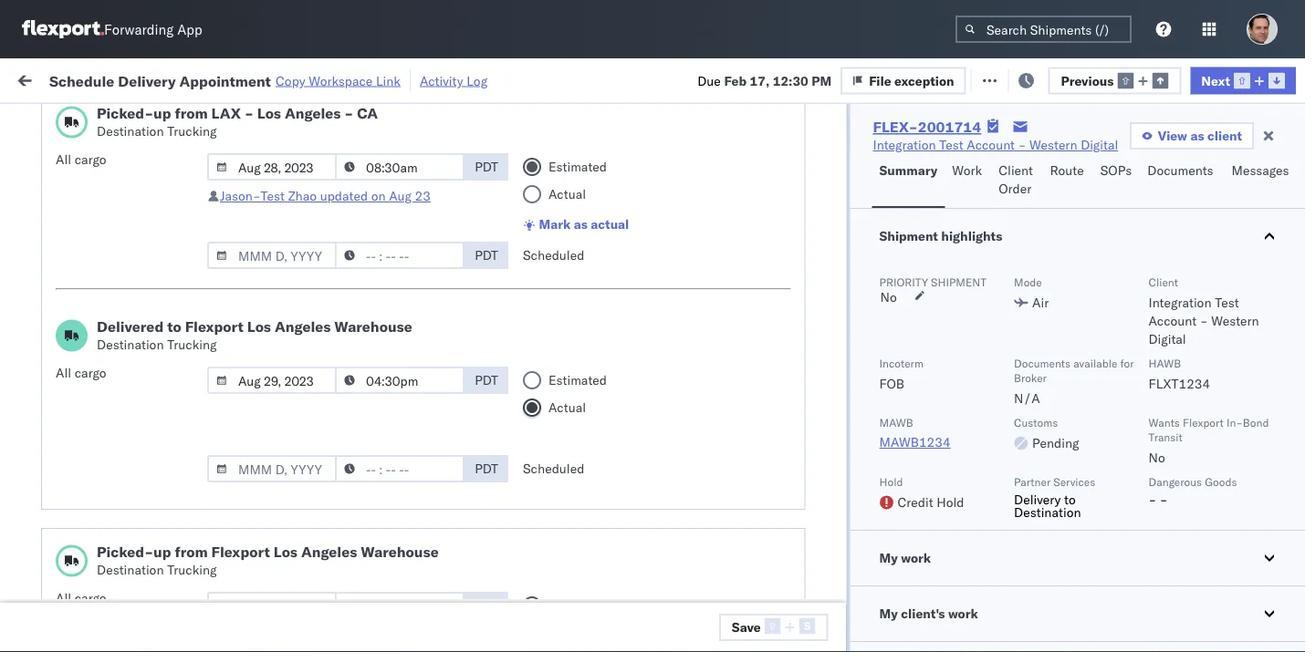 Task type: describe. For each thing, give the bounding box(es) containing it.
5 schedule pickup from los angeles, ca from the top
[[42, 590, 246, 624]]

ocean for schedule pickup from los angeles, ca link associated with 7:30 pm pst, feb 21, 2023
[[559, 238, 596, 254]]

route
[[1051, 163, 1085, 179]]

flex id
[[935, 149, 970, 163]]

feb up 11:59 pm pst, feb 23, 2023
[[387, 318, 410, 334]]

0 vertical spatial on
[[447, 71, 461, 87]]

by:
[[66, 112, 84, 128]]

in
[[272, 113, 282, 127]]

3 estimated from the top
[[549, 598, 607, 614]]

workitem
[[20, 149, 68, 163]]

0 vertical spatial my
[[18, 66, 47, 91]]

-- : -- -- text field for second mmm d, yyyy text box from the top
[[335, 367, 465, 395]]

0 vertical spatial 12:30
[[773, 72, 809, 88]]

5 schedule pickup from los angeles, ca link from the top
[[42, 589, 259, 625]]

app
[[177, 21, 202, 38]]

on down consignee button
[[834, 198, 853, 214]]

resize handle column header for deadline
[[464, 142, 486, 653]]

11:59 pm pst, feb 23, 2023
[[294, 358, 467, 374]]

0 horizontal spatial file
[[870, 72, 892, 88]]

760
[[335, 71, 359, 87]]

mbl/mawb number button
[[1191, 145, 1306, 163]]

pickup for third schedule pickup from los angeles, ca link from the bottom
[[99, 509, 139, 525]]

flex
[[935, 149, 956, 163]]

1 horizontal spatial hold
[[937, 495, 965, 511]]

mode inside button
[[559, 149, 587, 163]]

work,
[[192, 113, 221, 127]]

appointment for schedule delivery appointment
[[150, 277, 225, 293]]

priority shipment
[[880, 275, 987, 289]]

ag down consignee button
[[857, 198, 874, 214]]

fcl for 11:59 pm pst, feb 23, 2023
[[600, 358, 623, 374]]

2 mmm d, yyyy text field from the top
[[207, 367, 337, 395]]

all cargo for picked-up from flexport los angeles warehouse
[[56, 591, 106, 607]]

angeles inside picked-up from lax - los angeles - ca destination trucking
[[285, 104, 341, 122]]

2 flex-2150210 from the top
[[964, 479, 1059, 495]]

7:30 for schedule delivery appointment
[[294, 278, 322, 294]]

2 flexport demo consignee from the top
[[678, 559, 827, 575]]

flex-1911466
[[964, 600, 1059, 616]]

all cargo for picked-up from lax - los angeles - ca
[[56, 152, 106, 168]]

5 ocean from the top
[[559, 519, 596, 535]]

confirm pickup from los angeles, ca link for ocean fcl
[[42, 347, 259, 384]]

angeles inside delivered to flexport los angeles warehouse destination trucking
[[275, 318, 331, 336]]

flex-2001714 link
[[874, 118, 982, 136]]

progress
[[285, 113, 330, 127]]

los inside picked-up from lax - los angeles - ca destination trucking
[[257, 104, 281, 122]]

warehouse inside delivered to flexport los angeles warehouse destination trucking
[[335, 318, 413, 336]]

1 11:59 pm pst, mar 2, 2023 from the top
[[294, 559, 461, 575]]

as for mark
[[574, 216, 588, 232]]

my work inside button
[[880, 551, 932, 567]]

pickup for fifth schedule pickup from los angeles, ca link from the top
[[99, 590, 139, 605]]

2 flex-1911408 from the top
[[964, 439, 1059, 455]]

mawb1234 button
[[880, 435, 951, 451]]

flexport inside delivered to flexport los angeles warehouse destination trucking
[[185, 318, 244, 336]]

schedule pickup from los angeles, ca link for 7:30 pm pst, feb 21, 2023
[[42, 227, 259, 263]]

flxt1234
[[1149, 376, 1211, 392]]

all for delivered to flexport los angeles warehouse
[[56, 365, 71, 381]]

delivery inside partner services delivery to destination
[[1015, 492, 1062, 508]]

flex- right the mawb1234 button
[[964, 439, 1004, 455]]

2 actual from the top
[[549, 400, 586, 416]]

1 flex-2150210 from the top
[[964, 198, 1059, 214]]

filtered
[[18, 112, 63, 128]]

my for my client's work button at bottom
[[880, 606, 898, 622]]

schedule pickup from los angeles international airport link
[[42, 147, 259, 183]]

3 mmm d, yyyy text field from the top
[[207, 456, 337, 483]]

fcl for 11:59 pm pst, mar 2, 2023
[[600, 600, 623, 616]]

client
[[1208, 128, 1243, 144]]

feb up 11:59 pm pst, feb 21, 2023
[[379, 278, 402, 294]]

5 resize handle column header from the left
[[765, 142, 787, 653]]

los inside delivered to flexport los angeles warehouse destination trucking
[[247, 318, 271, 336]]

all cargo for delivered to flexport los angeles warehouse
[[56, 365, 106, 381]]

9 resize handle column header from the left
[[1273, 142, 1295, 653]]

11:59 pm pst, feb 21, 2023
[[294, 318, 467, 334]]

documents button
[[1141, 154, 1225, 208]]

4 schedule pickup from los angeles, ca button from the top
[[42, 589, 259, 627]]

airport
[[119, 166, 160, 182]]

schedule delivery appointment
[[42, 277, 225, 293]]

1 vertical spatial 21,
[[405, 278, 425, 294]]

pm up consignee button
[[812, 72, 832, 88]]

feb down 12:00 pm pst, feb 20, 2023
[[379, 238, 402, 254]]

next button
[[1191, 67, 1297, 94]]

pdt for 1st mmm d, yyyy text box from the top of the page
[[475, 159, 499, 175]]

customs inside upload customs clearance documents
[[87, 188, 138, 204]]

partner services delivery to destination
[[1015, 475, 1096, 521]]

flex- up flex-1919147 at right
[[964, 479, 1004, 495]]

from inside schedule pickup from los angeles international airport
[[142, 147, 169, 163]]

route button
[[1043, 154, 1094, 208]]

scheduled for picked-up from lax - los angeles - ca
[[523, 247, 585, 263]]

flex- up highlights
[[964, 198, 1004, 214]]

warehouse inside picked-up from flexport los angeles warehouse destination trucking
[[361, 543, 439, 562]]

0 horizontal spatial hold
[[880, 475, 904, 489]]

0 vertical spatial for
[[174, 113, 189, 127]]

cargo for picked-up from lax - los angeles - ca
[[75, 152, 106, 168]]

lax
[[212, 104, 241, 122]]

numbers
[[1081, 157, 1126, 170]]

2 estimated from the top
[[549, 373, 607, 389]]

confirm delivery link
[[42, 437, 139, 455]]

2023 for schedule pickup from los angeles international airport button
[[436, 158, 467, 174]]

flex- left broker
[[964, 358, 1004, 374]]

summary
[[880, 163, 938, 179]]

angeles, for schedule pickup from los angeles, ca link for 11:59 pm pst, mar 2, 2023
[[196, 549, 246, 565]]

lcl for schedule pickup from los angeles, ca
[[600, 238, 622, 254]]

1 estimated from the top
[[549, 159, 607, 175]]

angeles, for fifth schedule pickup from los angeles, ca link from the top
[[196, 590, 246, 605]]

1 horizontal spatial customs
[[1015, 416, 1059, 430]]

view as client
[[1159, 128, 1243, 144]]

cargo for delivered to flexport los angeles warehouse
[[75, 365, 106, 381]]

flex-1891264
[[964, 318, 1059, 334]]

client integration test account - western digital incoterm fob
[[880, 275, 1260, 392]]

ca inside picked-up from lax - los angeles - ca destination trucking
[[357, 104, 378, 122]]

feb right due in the top of the page
[[725, 72, 747, 88]]

upload proof of delivery link
[[42, 477, 183, 495]]

order
[[999, 181, 1032, 197]]

id
[[959, 149, 970, 163]]

2 demo from the top
[[729, 559, 763, 575]]

11:59 pm pst, feb 27, 2023
[[294, 519, 467, 535]]

confirm pickup from los angeles, ca link for ocean lcl
[[42, 388, 259, 424]]

205
[[419, 71, 443, 87]]

incoterm
[[880, 357, 924, 370]]

2 mar from the top
[[387, 600, 411, 616]]

1 horizontal spatial file exception
[[995, 71, 1080, 87]]

1 2150210 from the top
[[1004, 198, 1059, 214]]

schedule pickup from los angeles, ca link for 11:59 pm pst, mar 2, 2023
[[42, 548, 259, 585]]

credit
[[898, 495, 934, 511]]

0 horizontal spatial mawb1234
[[880, 435, 951, 451]]

container numbers button
[[1072, 138, 1173, 171]]

MMM D, YYYY text field
[[207, 242, 337, 269]]

1 actual from the top
[[549, 186, 586, 202]]

0 vertical spatial no
[[881, 290, 897, 305]]

3 flex-1977428 from the top
[[964, 399, 1059, 415]]

3 1977428 from the top
[[1004, 399, 1059, 415]]

status
[[99, 113, 131, 127]]

pm down 9:00 am pst, feb 25, 2023
[[333, 519, 353, 535]]

3 11:59 from the top
[[294, 519, 330, 535]]

work inside button
[[953, 163, 983, 179]]

consignee inside consignee button
[[796, 149, 849, 163]]

Search Shipments (/) text field
[[956, 16, 1132, 43]]

ocean for ocean fcl's confirm pickup from los angeles, ca link
[[559, 358, 596, 374]]

shipment highlights
[[880, 228, 1003, 244]]

3 schedule pickup from los angeles, ca from the top
[[42, 509, 246, 543]]

test123
[[1200, 318, 1253, 334]]

1977428 for schedule delivery appointment
[[1004, 278, 1059, 294]]

appointment for schedule delivery appointment copy workspace link
[[179, 71, 271, 90]]

demo123
[[1200, 439, 1262, 455]]

flxt0000197742 for schedule pickup from los angeles, ca
[[1200, 238, 1306, 254]]

23,
[[413, 358, 433, 374]]

feb up 9:00 am pst, feb 25, 2023
[[388, 439, 411, 455]]

schedule pickup from los angeles, ca link for 11:59 pm pst, feb 21, 2023
[[42, 307, 259, 344]]

work inside button
[[902, 551, 932, 567]]

mode button
[[550, 145, 650, 163]]

1 2, from the top
[[414, 559, 426, 575]]

demo for flex-1911466
[[729, 600, 763, 616]]

western inside client integration test account - western digital incoterm fob
[[1212, 313, 1260, 329]]

client for order
[[999, 163, 1034, 179]]

ag up highlights
[[975, 198, 993, 214]]

flex- left 'n/a' on the right of the page
[[964, 399, 1004, 415]]

activity log
[[420, 73, 488, 89]]

lcl for schedule delivery appointment
[[600, 278, 622, 294]]

link
[[376, 73, 401, 89]]

blocked,
[[223, 113, 269, 127]]

angeles, for confirm pickup from los angeles, ca link associated with ocean lcl
[[189, 389, 239, 405]]

mark
[[539, 216, 571, 232]]

client for integration
[[1149, 275, 1179, 289]]

1977428 for schedule pickup from los angeles, ca
[[1004, 238, 1059, 254]]

integration test account - western digital link
[[874, 136, 1119, 154]]

0 horizontal spatial 17,
[[413, 158, 433, 174]]

mawb mawb1234
[[880, 416, 951, 451]]

1 horizontal spatial file
[[995, 71, 1017, 87]]

pm down picked-up from flexport los angeles warehouse destination trucking
[[333, 600, 353, 616]]

1 vertical spatial 12:30
[[294, 158, 330, 174]]

3 schedule pickup from los angeles, ca link from the top
[[42, 508, 259, 545]]

flxt0000197742 for schedule delivery appointment
[[1200, 278, 1306, 294]]

0 vertical spatial flex-2001714
[[874, 118, 982, 136]]

2023 for schedule pickup from los angeles, ca button for 11:59 pm pst, mar 2, 2023
[[429, 559, 461, 575]]

0 vertical spatial work
[[52, 66, 99, 91]]

0 horizontal spatial file exception
[[870, 72, 955, 88]]

ocean fcl for 11:59 pm pst, feb 23, 2023
[[559, 358, 623, 374]]

flexport. image
[[22, 20, 104, 38]]

0 horizontal spatial 2001714
[[919, 118, 982, 136]]

1 horizontal spatial 2001714
[[1004, 158, 1059, 174]]

1 mmm d, yyyy text field from the top
[[207, 153, 337, 181]]

upload proof of delivery
[[42, 478, 183, 494]]

am for 9:00
[[325, 479, 346, 495]]

1 vertical spatial on
[[371, 188, 386, 204]]

- inside client integration test account - western digital incoterm fob
[[1201, 313, 1209, 329]]

confirm pickup from los angeles, ca button for ocean lcl
[[42, 388, 259, 426]]

2 vertical spatial air
[[1033, 295, 1049, 311]]

flxt0000197742 for confirm pickup from los angeles, ca
[[1200, 399, 1306, 415]]

1 1911408 from the top
[[1004, 358, 1059, 374]]

work inside button
[[949, 606, 979, 622]]

angeles, for third schedule pickup from los angeles, ca link from the bottom
[[196, 509, 246, 525]]

pm for the confirm pickup from los angeles, ca button corresponding to ocean fcl
[[333, 358, 353, 374]]

feb left 23,
[[387, 358, 410, 374]]

schedule delivery appointment copy workspace link
[[49, 71, 401, 90]]

picked- for picked-up from lax - los angeles - ca
[[97, 104, 153, 122]]

forwarding app
[[104, 21, 202, 38]]

upload proof of delivery button
[[42, 477, 183, 497]]

integration inside client integration test account - western digital incoterm fob
[[1149, 295, 1212, 311]]

of
[[121, 478, 133, 494]]

12:00 for 12:00 pm pst, feb 20, 2023
[[294, 198, 330, 214]]

forwarding app link
[[22, 20, 202, 38]]

ocean for confirm pickup from los angeles, ca link associated with ocean lcl
[[559, 399, 596, 415]]

feb up aug
[[387, 158, 410, 174]]

pending
[[1033, 436, 1080, 452]]

flex- up flex-1891264
[[964, 278, 1004, 294]]

1 mar from the top
[[387, 559, 411, 575]]

1 vertical spatial mode
[[1015, 275, 1043, 289]]

trucking inside delivered to flexport los angeles warehouse destination trucking
[[167, 337, 217, 353]]

ag left 'credit'
[[857, 479, 874, 495]]

hawb flxt1234
[[1149, 357, 1211, 392]]

on up highlights
[[953, 198, 972, 214]]

fob
[[880, 376, 905, 392]]

delivered to flexport los angeles warehouse destination trucking
[[97, 318, 413, 353]]

shipment highlights button
[[851, 209, 1306, 264]]

documents for documents available for broker n/a
[[1015, 357, 1071, 370]]

my client's work
[[880, 606, 979, 622]]

confirm for 11:59 pm pst, feb 23, 2023
[[42, 348, 89, 364]]

updated
[[320, 188, 368, 204]]

1 -- : -- -- text field from the top
[[335, 153, 465, 181]]

27,
[[413, 519, 433, 535]]

12:00 am pst, feb 25, 2023
[[294, 439, 468, 455]]

20,
[[413, 198, 433, 214]]

risk
[[377, 71, 398, 87]]

deadline
[[294, 149, 338, 163]]

angeles inside picked-up from flexport los angeles warehouse destination trucking
[[301, 543, 357, 562]]

flex- down 'shipment'
[[964, 318, 1004, 334]]

flex- up 'shipment'
[[964, 238, 1004, 254]]

my work button
[[851, 532, 1306, 586]]

2 1911408 from the top
[[1004, 439, 1059, 455]]

0 horizontal spatial digital
[[1081, 137, 1119, 153]]

resize handle column header for container numbers
[[1169, 142, 1191, 653]]

4 mmm d, yyyy text field from the top
[[207, 593, 337, 620]]

activity log button
[[420, 69, 488, 92]]

2023 for the upload proof of delivery button
[[429, 479, 461, 495]]

deadline button
[[285, 145, 468, 163]]

ag up flex-1919147 at right
[[975, 479, 993, 495]]

lcl for confirm pickup from los angeles, ca
[[600, 399, 622, 415]]

1 horizontal spatial 17,
[[750, 72, 770, 88]]

import work button
[[146, 58, 237, 100]]

2 confirm from the top
[[42, 389, 89, 405]]

trucking inside picked-up from lax - los angeles - ca destination trucking
[[167, 123, 217, 139]]

flex- up the summary
[[874, 118, 919, 136]]

previous button
[[1049, 67, 1182, 94]]

wants flexport in-bond transit no
[[1149, 416, 1270, 466]]

schedule pickup from los angeles international airport button
[[42, 147, 259, 185]]

21, for honeywell
[[405, 238, 425, 254]]

Search Work text field
[[693, 65, 892, 93]]

-- : -- -- text field for 3rd mmm d, yyyy text box from the top
[[335, 456, 465, 483]]

action
[[1243, 71, 1284, 87]]

save button
[[719, 615, 829, 642]]

previous
[[1062, 72, 1114, 88]]

bond
[[1244, 416, 1270, 430]]

schedule pickup from los angeles, ca for 11:59 pm pst, feb 21, 2023
[[42, 308, 246, 342]]

n/a
[[1015, 391, 1041, 407]]

feb left 20,
[[387, 198, 410, 214]]

feb left 27,
[[387, 519, 410, 535]]

1 vertical spatial flex-2001714
[[964, 158, 1059, 174]]



Task type: locate. For each thing, give the bounding box(es) containing it.
2 2, from the top
[[414, 600, 426, 616]]

pm for schedule pickup from los angeles, ca button related to 11:59 pm pst, feb 21, 2023
[[333, 318, 353, 334]]

flex- down integration test account - western digital link
[[964, 158, 1004, 174]]

0 vertical spatial my work
[[18, 66, 99, 91]]

schedule pickup from los angeles, ca button for 11:59 pm pst, feb 21, 2023
[[42, 307, 259, 346]]

4 ocean from the top
[[559, 399, 596, 415]]

flex- down credit hold
[[964, 519, 1004, 535]]

2 maeu1234567 from the top
[[1081, 398, 1174, 414]]

on left aug
[[371, 188, 386, 204]]

1 vertical spatial flex-2150210
[[964, 479, 1059, 495]]

0 vertical spatial -- : -- -- text field
[[335, 367, 465, 395]]

confirm pickup from los angeles, ca button for ocean fcl
[[42, 347, 259, 386]]

up for lax
[[153, 104, 171, 122]]

2 2150210 from the top
[[1004, 479, 1059, 495]]

205 on track
[[419, 71, 494, 87]]

2001714 up order
[[1004, 158, 1059, 174]]

from inside picked-up from lax - los angeles - ca destination trucking
[[175, 104, 208, 122]]

angeles down 11:59 pm pst, feb 27, 2023 at bottom
[[301, 543, 357, 562]]

0 vertical spatial 2150210
[[1004, 198, 1059, 214]]

0 horizontal spatial on
[[371, 188, 386, 204]]

flex-2150210
[[964, 198, 1059, 214], [964, 479, 1059, 495]]

angeles, for schedule pickup from los angeles, ca link for 11:59 pm pst, feb 21, 2023
[[196, 308, 246, 324]]

no down the transit
[[1149, 450, 1166, 466]]

2 schedule pickup from los angeles, ca link from the top
[[42, 307, 259, 344]]

priority
[[880, 275, 929, 289]]

0 vertical spatial ocean lcl
[[559, 238, 622, 254]]

work up by:
[[52, 66, 99, 91]]

2 vertical spatial documents
[[1015, 357, 1071, 370]]

schedule inside schedule pickup from los angeles international airport
[[42, 147, 96, 163]]

0 vertical spatial flexport demo consignee
[[678, 519, 827, 535]]

0 vertical spatial actual
[[549, 186, 586, 202]]

as inside button
[[1191, 128, 1205, 144]]

resize handle column header for consignee
[[904, 142, 926, 653]]

25, up 9:00 am pst, feb 25, 2023
[[414, 439, 434, 455]]

17, right due in the top of the page
[[750, 72, 770, 88]]

1 horizontal spatial digital
[[1149, 332, 1187, 347]]

track
[[464, 71, 494, 87]]

for
[[174, 113, 189, 127], [1121, 357, 1135, 370]]

am right 9:00
[[325, 479, 346, 495]]

1 horizontal spatial work
[[902, 551, 932, 567]]

appointment up "delivered"
[[150, 277, 225, 293]]

confirm pickup from los angeles, ca button down "delivered"
[[42, 347, 259, 386]]

1 7:30 pm pst, feb 21, 2023 from the top
[[294, 238, 460, 254]]

dangerous
[[1149, 475, 1203, 489]]

flex-2001714 up flex
[[874, 118, 982, 136]]

3 ocean lcl from the top
[[559, 399, 622, 415]]

bicu1234565, down my work button
[[1081, 599, 1171, 615]]

client inside button
[[999, 163, 1034, 179]]

flex-1891264 button
[[935, 314, 1063, 339], [935, 314, 1063, 339]]

available
[[1074, 357, 1118, 370]]

flex-1977428
[[964, 238, 1059, 254], [964, 278, 1059, 294], [964, 399, 1059, 415]]

1 horizontal spatial to
[[1065, 492, 1076, 508]]

6 ocean from the top
[[559, 600, 596, 616]]

fcl for 11:59 pm pst, feb 27, 2023
[[600, 519, 623, 535]]

upload inside button
[[42, 478, 84, 494]]

documents inside button
[[1148, 163, 1214, 179]]

view as client button
[[1130, 122, 1255, 150]]

mbl/mawb number
[[1200, 149, 1306, 163]]

2 ocean fcl from the top
[[559, 519, 623, 535]]

2 7:30 from the top
[[294, 278, 322, 294]]

my work up filtered by:
[[18, 66, 99, 91]]

exception
[[1020, 71, 1080, 87], [895, 72, 955, 88]]

0 horizontal spatial work
[[198, 71, 230, 87]]

angeles down status : ready for work, blocked, in progress
[[196, 147, 242, 163]]

pdt for 3rd mmm d, yyyy text box from the top
[[475, 461, 499, 477]]

upload for upload proof of delivery
[[42, 478, 84, 494]]

1 demo from the top
[[729, 519, 763, 535]]

1 scheduled from the top
[[523, 247, 585, 263]]

1 horizontal spatial for
[[1121, 357, 1135, 370]]

work right client's
[[949, 606, 979, 622]]

9:00
[[294, 479, 322, 495]]

digital
[[1081, 137, 1119, 153], [1149, 332, 1187, 347]]

import work
[[154, 71, 230, 87]]

1 vertical spatial 2150210
[[1004, 479, 1059, 495]]

2 resize handle column header from the left
[[464, 142, 486, 653]]

confirm inside button
[[42, 438, 89, 454]]

on
[[834, 198, 853, 214], [953, 198, 972, 214], [834, 479, 853, 495], [953, 479, 972, 495]]

1 vertical spatial estimated
[[549, 373, 607, 389]]

work inside button
[[198, 71, 230, 87]]

documents down view
[[1148, 163, 1214, 179]]

0 vertical spatial flex-2150210
[[964, 198, 1059, 214]]

11:59 for schedule pickup from los angeles, ca link for 11:59 pm pst, mar 2, 2023
[[294, 559, 330, 575]]

1977428 up 1891264
[[1004, 278, 1059, 294]]

0 vertical spatial confirm pickup from los angeles, ca link
[[42, 347, 259, 384]]

2 schedule pickup from los angeles, ca from the top
[[42, 308, 246, 342]]

2 017482927423 from the top
[[1200, 479, 1295, 495]]

flxt0000197742
[[1200, 238, 1306, 254], [1200, 278, 1306, 294], [1200, 399, 1306, 415]]

client's
[[902, 606, 946, 622]]

as for view
[[1191, 128, 1205, 144]]

3 ocean from the top
[[559, 358, 596, 374]]

1 schedule pickup from los angeles, ca link from the top
[[42, 227, 259, 263]]

1 cargo from the top
[[75, 152, 106, 168]]

2023 for 7:30 pm pst, feb 21, 2023 schedule pickup from los angeles, ca button
[[428, 238, 460, 254]]

1977428 down broker
[[1004, 399, 1059, 415]]

2023 for 'upload customs clearance documents' "button"
[[436, 198, 467, 214]]

client order
[[999, 163, 1034, 197]]

7:30 pm pst, feb 21, 2023 for schedule pickup from los angeles, ca
[[294, 238, 460, 254]]

to inside delivered to flexport los angeles warehouse destination trucking
[[167, 318, 181, 336]]

- inside integration test account - western digital link
[[1019, 137, 1027, 153]]

1 vertical spatial -- : -- -- text field
[[335, 456, 465, 483]]

to inside partner services delivery to destination
[[1065, 492, 1076, 508]]

0 horizontal spatial western
[[1030, 137, 1078, 153]]

flexport inside wants flexport in-bond transit no
[[1184, 416, 1225, 430]]

destination inside delivered to flexport los angeles warehouse destination trucking
[[97, 337, 164, 353]]

1 schedule pickup from los angeles, ca button from the top
[[42, 227, 259, 265]]

1 pdt from the top
[[475, 159, 499, 175]]

1 vertical spatial mawb1234
[[880, 435, 951, 451]]

0 vertical spatial to
[[167, 318, 181, 336]]

los inside schedule pickup from los angeles international airport
[[172, 147, 193, 163]]

0 vertical spatial am
[[333, 439, 354, 455]]

flex-1911408 up partner
[[964, 439, 1059, 455]]

my up filtered
[[18, 66, 47, 91]]

trucking inside picked-up from flexport los angeles warehouse destination trucking
[[167, 563, 217, 579]]

destination inside picked-up from flexport los angeles warehouse destination trucking
[[97, 563, 164, 579]]

flexport demo consignee for flex-1911466
[[678, 600, 827, 616]]

am up 9:00 am pst, feb 25, 2023
[[333, 439, 354, 455]]

workspace
[[309, 73, 373, 89]]

resize handle column header for workitem
[[261, 142, 283, 653]]

017482927423 for 12:00 pm pst, feb 20, 2023
[[1200, 198, 1295, 214]]

1 picked- from the top
[[97, 104, 153, 122]]

flexport inside picked-up from flexport los angeles warehouse destination trucking
[[212, 543, 270, 562]]

pm for schedule delivery appointment button
[[325, 278, 345, 294]]

pickup inside schedule pickup from los angeles international airport
[[99, 147, 139, 163]]

3 ocean fcl from the top
[[559, 600, 623, 616]]

air up 1891264
[[1033, 295, 1049, 311]]

ocean lcl for confirm pickup from los angeles, ca
[[559, 399, 622, 415]]

-- : -- -- text field for scheduled
[[335, 242, 465, 269]]

2150210 down order
[[1004, 198, 1059, 214]]

7:30 down zhao
[[294, 238, 322, 254]]

1 vertical spatial work
[[902, 551, 932, 567]]

0 vertical spatial documents
[[1148, 163, 1214, 179]]

up for flexport
[[153, 543, 171, 562]]

work button
[[945, 154, 992, 208]]

picked- up workitem "button" on the left top of the page
[[97, 104, 153, 122]]

0 vertical spatial 7:30 pm pst, feb 21, 2023
[[294, 238, 460, 254]]

2 vertical spatial 21,
[[413, 318, 433, 334]]

0 vertical spatial picked-
[[97, 104, 153, 122]]

2 cargo from the top
[[75, 365, 106, 381]]

highlights
[[942, 228, 1003, 244]]

1 horizontal spatial my work
[[880, 551, 932, 567]]

picked-up from flexport los angeles warehouse destination trucking
[[97, 543, 439, 579]]

mode right snooze
[[559, 149, 587, 163]]

my inside button
[[880, 606, 898, 622]]

1977428 down order
[[1004, 238, 1059, 254]]

1 vertical spatial bicu1234565,
[[1081, 599, 1171, 615]]

1 vertical spatial all
[[56, 365, 71, 381]]

5 pdt from the top
[[475, 598, 499, 614]]

picked-up from lax - los angeles - ca destination trucking
[[97, 104, 378, 139]]

0 horizontal spatial no
[[881, 290, 897, 305]]

snooze
[[495, 149, 531, 163]]

file exception down search shipments (/) text box
[[995, 71, 1080, 87]]

1 vertical spatial confirm pickup from los angeles, ca
[[42, 389, 239, 423]]

pm for schedule pickup from los angeles, ca button for 11:59 pm pst, mar 2, 2023
[[333, 559, 353, 575]]

3 confirm from the top
[[42, 438, 89, 454]]

2 vertical spatial trucking
[[167, 563, 217, 579]]

0 vertical spatial demo
[[729, 519, 763, 535]]

1 vertical spatial hold
[[937, 495, 965, 511]]

pickup
[[99, 147, 139, 163], [99, 228, 139, 244], [99, 308, 139, 324], [92, 348, 131, 364], [92, 389, 131, 405], [99, 509, 139, 525], [99, 549, 139, 565], [99, 590, 139, 605]]

2 upload from the top
[[42, 478, 84, 494]]

1 confirm pickup from los angeles, ca button from the top
[[42, 347, 259, 386]]

0 vertical spatial estimated
[[549, 159, 607, 175]]

air for 12:00 pm pst, feb 20, 2023
[[559, 198, 575, 214]]

pm for 7:30 pm pst, feb 21, 2023 schedule pickup from los angeles, ca button
[[325, 238, 345, 254]]

2 bicu1234565, from the top
[[1081, 599, 1171, 615]]

3 resize handle column header from the left
[[528, 142, 550, 653]]

1 vertical spatial ocean lcl
[[559, 278, 622, 294]]

bicu1234565, up my client's work button at bottom
[[1081, 559, 1171, 575]]

11:59 down delivered to flexport los angeles warehouse destination trucking
[[294, 358, 330, 374]]

upload inside upload customs clearance documents
[[42, 188, 84, 204]]

1 vertical spatial 11:59 pm pst, mar 2, 2023
[[294, 600, 461, 616]]

exception up flex-2001714 link at right top
[[895, 72, 955, 88]]

pm up 11:59 pm pst, feb 23, 2023
[[333, 318, 353, 334]]

for left work,
[[174, 113, 189, 127]]

1 flex-1911408 from the top
[[964, 358, 1059, 374]]

cargo for picked-up from flexport los angeles warehouse
[[75, 591, 106, 607]]

0 vertical spatial cargo
[[75, 152, 106, 168]]

0 vertical spatial mar
[[387, 559, 411, 575]]

12:00
[[294, 198, 330, 214], [294, 439, 330, 455]]

lcl
[[600, 238, 622, 254], [600, 278, 622, 294], [600, 399, 622, 415]]

pm right zhao
[[333, 198, 353, 214]]

1 horizontal spatial as
[[1191, 128, 1205, 144]]

0 vertical spatial confirm
[[42, 348, 89, 364]]

2001714
[[919, 118, 982, 136], [1004, 158, 1059, 174]]

3 -- : -- -- text field from the top
[[335, 593, 465, 620]]

4 schedule pickup from los angeles, ca link from the top
[[42, 548, 259, 585]]

ocean for schedule delivery appointment link
[[559, 278, 596, 294]]

shipment
[[932, 275, 987, 289]]

picked- inside picked-up from flexport los angeles warehouse destination trucking
[[97, 543, 153, 562]]

customs down airport
[[87, 188, 138, 204]]

scheduled for delivered to flexport los angeles warehouse
[[523, 461, 585, 477]]

picked- inside picked-up from lax - los angeles - ca destination trucking
[[97, 104, 153, 122]]

confirm pickup from los angeles, ca link down "delivered"
[[42, 347, 259, 384]]

0 vertical spatial air
[[559, 158, 575, 174]]

digital inside client integration test account - western digital incoterm fob
[[1149, 332, 1187, 347]]

1 -- : -- -- text field from the top
[[335, 367, 465, 395]]

2 ocean lcl from the top
[[559, 278, 622, 294]]

confirm pickup from los angeles, ca down "delivered"
[[42, 348, 239, 383]]

proof
[[87, 478, 118, 494]]

flexport demo consignee for flex-1919147
[[678, 519, 827, 535]]

2 vertical spatial work
[[949, 606, 979, 622]]

1 vertical spatial bicu1234565, demu1232567
[[1081, 599, 1267, 615]]

9:00 am pst, feb 25, 2023
[[294, 479, 461, 495]]

pdt
[[475, 159, 499, 175], [475, 247, 499, 263], [475, 373, 499, 389], [475, 461, 499, 477], [475, 598, 499, 614]]

workitem button
[[11, 145, 265, 163]]

integration test account - western digital
[[874, 137, 1119, 153]]

3 pdt from the top
[[475, 373, 499, 389]]

4 schedule pickup from los angeles, ca from the top
[[42, 549, 246, 584]]

2 bicu1234565, demu1232567 from the top
[[1081, 599, 1267, 615]]

6 resize handle column header from the left
[[904, 142, 926, 653]]

documents down the international
[[42, 206, 108, 222]]

delivery inside button
[[136, 478, 183, 494]]

schedule pickup from los angeles, ca button for 11:59 pm pst, mar 2, 2023
[[42, 548, 259, 587]]

upload customs clearance documents
[[42, 188, 200, 222]]

angeles,
[[196, 228, 246, 244], [196, 308, 246, 324], [189, 348, 239, 364], [189, 389, 239, 405], [196, 509, 246, 525], [196, 549, 246, 565], [196, 590, 246, 605]]

2 11:59 from the top
[[294, 358, 330, 374]]

3 cargo from the top
[[75, 591, 106, 607]]

1 bicu1234565, from the top
[[1081, 559, 1171, 575]]

1 vertical spatial 7:30
[[294, 278, 322, 294]]

schedule pickup from los angeles, ca link
[[42, 227, 259, 263], [42, 307, 259, 344], [42, 508, 259, 545], [42, 548, 259, 585], [42, 589, 259, 625]]

3 flxt0000197742 from the top
[[1200, 399, 1306, 415]]

documents for documents
[[1148, 163, 1214, 179]]

1 horizontal spatial exception
[[1020, 71, 1080, 87]]

2 confirm pickup from los angeles, ca link from the top
[[42, 388, 259, 424]]

3 all from the top
[[56, 591, 71, 607]]

1 horizontal spatial 12:30
[[773, 72, 809, 88]]

goods
[[1206, 475, 1238, 489]]

1891264
[[1004, 318, 1059, 334]]

no down priority
[[881, 290, 897, 305]]

los
[[257, 104, 281, 122], [172, 147, 193, 163], [172, 228, 193, 244], [172, 308, 193, 324], [247, 318, 271, 336], [165, 348, 185, 364], [165, 389, 185, 405], [172, 509, 193, 525], [274, 543, 298, 562], [172, 549, 193, 565], [172, 590, 193, 605]]

partner
[[1015, 475, 1051, 489]]

on left 'credit'
[[834, 479, 853, 495]]

flex-1977428 down broker
[[964, 399, 1059, 415]]

0 vertical spatial mode
[[559, 149, 587, 163]]

los inside picked-up from flexport los angeles warehouse destination trucking
[[274, 543, 298, 562]]

0 vertical spatial customs
[[87, 188, 138, 204]]

2 7:30 pm pst, feb 21, 2023 from the top
[[294, 278, 460, 294]]

flxt0000197742 down messages button
[[1200, 238, 1306, 254]]

11:59 down 9:00
[[294, 519, 330, 535]]

0 vertical spatial flex-1911408
[[964, 358, 1059, 374]]

schedule pickup from los angeles, ca button for 7:30 pm pst, feb 21, 2023
[[42, 227, 259, 265]]

0 vertical spatial work
[[198, 71, 230, 87]]

1 upload from the top
[[42, 188, 84, 204]]

message (0)
[[245, 71, 320, 87]]

2 confirm pickup from los angeles, ca button from the top
[[42, 388, 259, 426]]

21, up 11:59 pm pst, feb 21, 2023
[[405, 278, 425, 294]]

angeles inside schedule pickup from los angeles international airport
[[196, 147, 242, 163]]

hawb
[[1149, 357, 1182, 370]]

sops
[[1101, 163, 1133, 179]]

documents inside documents available for broker n/a
[[1015, 357, 1071, 370]]

2023 for confirm delivery button at left
[[437, 439, 468, 455]]

1 vertical spatial fcl
[[600, 519, 623, 535]]

2150210
[[1004, 198, 1059, 214], [1004, 479, 1059, 495]]

test inside client integration test account - western digital incoterm fob
[[1216, 295, 1240, 311]]

demo
[[729, 519, 763, 535], [729, 559, 763, 575], [729, 600, 763, 616]]

file down search shipments (/) text box
[[995, 71, 1017, 87]]

1 horizontal spatial mawb1234
[[1200, 158, 1271, 174]]

air right snooze
[[559, 158, 575, 174]]

flex-1977428 up flex-1891264
[[964, 278, 1059, 294]]

pickup for schedule pickup from los angeles, ca link for 11:59 pm pst, feb 21, 2023
[[99, 308, 139, 324]]

confirm pickup from los angeles, ca up confirm delivery
[[42, 389, 239, 423]]

2 vertical spatial flex-1977428
[[964, 399, 1059, 415]]

1 flexport demo consignee from the top
[[678, 519, 827, 535]]

pickup for ocean fcl's confirm pickup from los angeles, ca link
[[92, 348, 131, 364]]

due
[[698, 72, 721, 88]]

schedule pickup from los angeles, ca for 11:59 pm pst, mar 2, 2023
[[42, 549, 246, 584]]

1 ocean fcl from the top
[[559, 358, 623, 374]]

1 017482927423 from the top
[[1200, 198, 1295, 214]]

5 11:59 from the top
[[294, 600, 330, 616]]

12:30 up zhao
[[294, 158, 330, 174]]

work
[[198, 71, 230, 87], [953, 163, 983, 179]]

-- : -- -- text field down the 12:00 am pst, feb 25, 2023
[[335, 456, 465, 483]]

1 vertical spatial confirm pickup from los angeles, ca button
[[42, 388, 259, 426]]

up inside picked-up from lax - los angeles - ca destination trucking
[[153, 104, 171, 122]]

1 vertical spatial client
[[1149, 275, 1179, 289]]

11:59 for schedule pickup from los angeles, ca link for 11:59 pm pst, feb 21, 2023
[[294, 318, 330, 334]]

aug
[[389, 188, 412, 204]]

2 12:00 from the top
[[294, 439, 330, 455]]

3 fcl from the top
[[600, 600, 623, 616]]

snoozed
[[378, 113, 420, 127]]

12:30 right due in the top of the page
[[773, 72, 809, 88]]

delivery down partner
[[1015, 492, 1062, 508]]

delivery for schedule delivery appointment
[[99, 277, 146, 293]]

clearance
[[141, 188, 200, 204]]

2 vertical spatial all cargo
[[56, 591, 106, 607]]

pm down 11:59 pm pst, feb 21, 2023
[[333, 358, 353, 374]]

flex-2150210 button
[[935, 193, 1063, 219], [935, 193, 1063, 219], [935, 474, 1063, 500], [935, 474, 1063, 500]]

1 vertical spatial as
[[574, 216, 588, 232]]

messages
[[1232, 163, 1290, 179]]

1 vertical spatial digital
[[1149, 332, 1187, 347]]

my down 'credit'
[[880, 551, 898, 567]]

0 vertical spatial confirm pickup from los angeles, ca
[[42, 348, 239, 383]]

25, up 27,
[[406, 479, 426, 495]]

0 vertical spatial trucking
[[167, 123, 217, 139]]

estimated
[[549, 159, 607, 175], [549, 373, 607, 389], [549, 598, 607, 614]]

1 lcl from the top
[[600, 238, 622, 254]]

flexport demo consignee
[[678, 519, 827, 535], [678, 559, 827, 575], [678, 600, 827, 616]]

pickup for confirm pickup from los angeles, ca link associated with ocean lcl
[[92, 389, 131, 405]]

1 vertical spatial ocean fcl
[[559, 519, 623, 535]]

maeu1234567 up wants
[[1081, 398, 1174, 414]]

my for my work button
[[880, 551, 898, 567]]

1 12:00 from the top
[[294, 198, 330, 214]]

up inside picked-up from flexport los angeles warehouse destination trucking
[[153, 543, 171, 562]]

delivered
[[97, 318, 164, 336]]

ocean lcl for schedule delivery appointment
[[559, 278, 622, 294]]

documents inside upload customs clearance documents
[[42, 206, 108, 222]]

resize handle column header for mode
[[647, 142, 669, 653]]

feb down the 12:00 am pst, feb 25, 2023
[[380, 479, 403, 495]]

digital up numbers on the right top of page
[[1081, 137, 1119, 153]]

next
[[1202, 72, 1231, 88]]

017482927423 for 9:00 am pst, feb 25, 2023
[[1200, 479, 1295, 495]]

017482927423 down demo123
[[1200, 479, 1295, 495]]

1 fcl from the top
[[600, 358, 623, 374]]

delivery for schedule delivery appointment copy workspace link
[[118, 71, 176, 90]]

delivery up upload proof of delivery on the left bottom of the page
[[92, 438, 139, 454]]

4 pdt from the top
[[475, 461, 499, 477]]

1 confirm pickup from los angeles, ca from the top
[[42, 348, 239, 383]]

12:00 up 9:00
[[294, 439, 330, 455]]

no inside wants flexport in-bond transit no
[[1149, 450, 1166, 466]]

1 vertical spatial 17,
[[413, 158, 433, 174]]

confirm pickup from los angeles, ca for ocean fcl
[[42, 348, 239, 383]]

2 vertical spatial demo
[[729, 600, 763, 616]]

1 vertical spatial for
[[1121, 357, 1135, 370]]

4 11:59 from the top
[[294, 559, 330, 575]]

2 -- : -- -- text field from the top
[[335, 456, 465, 483]]

maeu1234567 for schedule delivery appointment
[[1081, 278, 1174, 294]]

confirm pickup from los angeles, ca for ocean lcl
[[42, 389, 239, 423]]

pm down updated
[[325, 238, 345, 254]]

0 horizontal spatial for
[[174, 113, 189, 127]]

flex-2150210 up flex-1919147 at right
[[964, 479, 1059, 495]]

account inside client integration test account - western digital incoterm fob
[[1149, 313, 1198, 329]]

upload for upload customs clearance documents
[[42, 188, 84, 204]]

1911466
[[1004, 600, 1059, 616]]

17,
[[750, 72, 770, 88], [413, 158, 433, 174]]

25, for 9:00 am pst, feb 25, 2023
[[406, 479, 426, 495]]

appointment inside button
[[150, 277, 225, 293]]

1 resize handle column header from the left
[[261, 142, 283, 653]]

delivery for confirm delivery
[[92, 438, 139, 454]]

up right :
[[153, 104, 171, 122]]

2 vertical spatial cargo
[[75, 591, 106, 607]]

on
[[447, 71, 461, 87], [371, 188, 386, 204]]

0 vertical spatial fcl
[[600, 358, 623, 374]]

flex-1977428 for schedule delivery appointment
[[964, 278, 1059, 294]]

pm for 'upload customs clearance documents' "button"
[[333, 198, 353, 214]]

demo for flex-1919147
[[729, 519, 763, 535]]

delivery up "delivered"
[[99, 277, 146, 293]]

1 7:30 from the top
[[294, 238, 322, 254]]

2 flxt0000197742 from the top
[[1200, 278, 1306, 294]]

feb
[[725, 72, 747, 88], [387, 158, 410, 174], [387, 198, 410, 214], [379, 238, 402, 254], [379, 278, 402, 294], [387, 318, 410, 334], [387, 358, 410, 374], [388, 439, 411, 455], [380, 479, 403, 495], [387, 519, 410, 535]]

2 horizontal spatial work
[[949, 606, 979, 622]]

2 scheduled from the top
[[523, 461, 585, 477]]

8 resize handle column header from the left
[[1169, 142, 1191, 653]]

schedule for schedule pickup from los angeles, ca button for 11:59 pm pst, mar 2, 2023
[[42, 549, 96, 565]]

2 vertical spatial flxt0000197742
[[1200, 399, 1306, 415]]

angeles down (0)
[[285, 104, 341, 122]]

2 vertical spatial -- : -- -- text field
[[335, 593, 465, 620]]

flex-
[[874, 118, 919, 136], [964, 158, 1004, 174], [964, 198, 1004, 214], [964, 238, 1004, 254], [964, 278, 1004, 294], [964, 318, 1004, 334], [964, 358, 1004, 374], [964, 399, 1004, 415], [964, 439, 1004, 455], [964, 479, 1004, 495], [964, 519, 1004, 535], [964, 600, 1004, 616]]

honeywell
[[678, 238, 738, 254], [796, 238, 857, 254], [678, 278, 738, 294], [796, 278, 857, 294], [678, 399, 738, 415], [796, 399, 857, 415]]

work down 'credit'
[[902, 551, 932, 567]]

0 vertical spatial warehouse
[[335, 318, 413, 336]]

0 horizontal spatial as
[[574, 216, 588, 232]]

schedule pickup from los angeles, ca for 7:30 pm pst, feb 21, 2023
[[42, 228, 246, 262]]

up
[[153, 104, 171, 122], [153, 543, 171, 562]]

log
[[467, 73, 488, 89]]

1 bicu1234565, demu1232567 from the top
[[1081, 559, 1267, 575]]

2 vertical spatial lcl
[[600, 399, 622, 415]]

MMM D, YYYY text field
[[207, 153, 337, 181], [207, 367, 337, 395], [207, 456, 337, 483], [207, 593, 337, 620]]

1 vertical spatial trucking
[[167, 337, 217, 353]]

container
[[1081, 142, 1130, 156]]

flex-2001714
[[874, 118, 982, 136], [964, 158, 1059, 174]]

2 lcl from the top
[[600, 278, 622, 294]]

resize handle column header
[[261, 142, 283, 653], [464, 142, 486, 653], [528, 142, 550, 653], [647, 142, 669, 653], [765, 142, 787, 653], [904, 142, 926, 653], [1050, 142, 1072, 653], [1169, 142, 1191, 653], [1273, 142, 1295, 653]]

on right 'credit'
[[953, 479, 972, 495]]

documents up broker
[[1015, 357, 1071, 370]]

appointment up lax
[[179, 71, 271, 90]]

my inside button
[[880, 551, 898, 567]]

3 trucking from the top
[[167, 563, 217, 579]]

air for 12:30 pm pst, feb 17, 2023
[[559, 158, 575, 174]]

1 vertical spatial no
[[1149, 450, 1166, 466]]

status : ready for work, blocked, in progress
[[99, 113, 330, 127]]

2 horizontal spatial documents
[[1148, 163, 1214, 179]]

1 vertical spatial picked-
[[97, 543, 153, 562]]

0 vertical spatial 7:30
[[294, 238, 322, 254]]

1911408 up 'n/a' on the right of the page
[[1004, 358, 1059, 374]]

0 vertical spatial up
[[153, 104, 171, 122]]

confirm pickup from los angeles, ca button up confirm delivery
[[42, 388, 259, 426]]

upload customs clearance documents link
[[42, 187, 259, 223]]

-- : -- -- text field
[[335, 367, 465, 395], [335, 456, 465, 483]]

0 horizontal spatial customs
[[87, 188, 138, 204]]

destination inside picked-up from lax - los angeles - ca destination trucking
[[97, 123, 164, 139]]

1 vertical spatial confirm pickup from los angeles, ca link
[[42, 388, 259, 424]]

from
[[175, 104, 208, 122], [142, 147, 169, 163], [142, 228, 169, 244], [142, 308, 169, 324], [135, 348, 161, 364], [135, 389, 161, 405], [142, 509, 169, 525], [175, 543, 208, 562], [142, 549, 169, 565], [142, 590, 169, 605]]

1 vertical spatial 25,
[[406, 479, 426, 495]]

confirm pickup from los angeles, ca link up confirm delivery
[[42, 388, 259, 424]]

2023 for schedule delivery appointment button
[[428, 278, 460, 294]]

1 flxt0000197742 from the top
[[1200, 238, 1306, 254]]

0 vertical spatial mawb1234
[[1200, 158, 1271, 174]]

1 vertical spatial warehouse
[[361, 543, 439, 562]]

ocean fcl for 11:59 pm pst, feb 27, 2023
[[559, 519, 623, 535]]

for inside documents available for broker n/a
[[1121, 357, 1135, 370]]

batch action button
[[1176, 65, 1295, 93]]

destination inside partner services delivery to destination
[[1015, 505, 1082, 521]]

2 11:59 pm pst, mar 2, 2023 from the top
[[294, 600, 461, 616]]

schedule delivery appointment link
[[42, 276, 225, 295]]

mawb
[[880, 416, 914, 430]]

upload customs clearance documents button
[[42, 187, 259, 225]]

1 1977428 from the top
[[1004, 238, 1059, 254]]

message
[[245, 71, 296, 87]]

0 vertical spatial ocean fcl
[[559, 358, 623, 374]]

maeu1234567 for confirm pickup from los angeles, ca
[[1081, 398, 1174, 414]]

2 all cargo from the top
[[56, 365, 106, 381]]

pm for schedule pickup from los angeles international airport button
[[333, 158, 353, 174]]

25, for 12:00 am pst, feb 25, 2023
[[414, 439, 434, 455]]

-- : -- -- text field up aug
[[335, 153, 465, 181]]

12:30 pm pst, feb 17, 2023
[[294, 158, 467, 174]]

client
[[999, 163, 1034, 179], [1149, 275, 1179, 289]]

from inside picked-up from flexport los angeles warehouse destination trucking
[[175, 543, 208, 562]]

schedule for schedule pickup from los angeles international airport button
[[42, 147, 96, 163]]

angeles, for ocean fcl's confirm pickup from los angeles, ca link
[[189, 348, 239, 364]]

1 vertical spatial am
[[325, 479, 346, 495]]

0 vertical spatial 21,
[[405, 238, 425, 254]]

11:59 down picked-up from flexport los angeles warehouse destination trucking
[[294, 600, 330, 616]]

1 vertical spatial flexport demo consignee
[[678, 559, 827, 575]]

client inside client integration test account - western digital incoterm fob
[[1149, 275, 1179, 289]]

delivery up ready
[[118, 71, 176, 90]]

-- : -- -- text field
[[335, 153, 465, 181], [335, 242, 465, 269], [335, 593, 465, 620]]

flex-1911408 up 'n/a' on the right of the page
[[964, 358, 1059, 374]]

pdt for mmm d, yyyy text field
[[475, 247, 499, 263]]

up down the upload proof of delivery button
[[153, 543, 171, 562]]

1 flex-1977428 from the top
[[964, 238, 1059, 254]]

21,
[[405, 238, 425, 254], [405, 278, 425, 294], [413, 318, 433, 334]]

schedule for schedule pickup from los angeles, ca button related to 11:59 pm pst, feb 21, 2023
[[42, 308, 96, 324]]

confirm for 12:00 am pst, feb 25, 2023
[[42, 438, 89, 454]]

1 ocean lcl from the top
[[559, 238, 622, 254]]

7:30
[[294, 238, 322, 254], [294, 278, 322, 294]]

client up hawb
[[1149, 275, 1179, 289]]

flex- right client's
[[964, 600, 1004, 616]]

due feb 17, 12:30 pm
[[698, 72, 832, 88]]

destination up workitem "button" on the left top of the page
[[97, 123, 164, 139]]

all for picked-up from flexport los angeles warehouse
[[56, 591, 71, 607]]

1911408 up partner
[[1004, 439, 1059, 455]]

hold up 'credit'
[[880, 475, 904, 489]]

2 -- : -- -- text field from the top
[[335, 242, 465, 269]]

pm up 11:59 pm pst, feb 21, 2023
[[325, 278, 345, 294]]

0 horizontal spatial exception
[[895, 72, 955, 88]]

am for 12:00
[[333, 439, 354, 455]]

21, for bookings
[[413, 318, 433, 334]]

0 vertical spatial 017482927423
[[1200, 198, 1295, 214]]

pickup for schedule pickup from los angeles international airport link on the top left of the page
[[99, 147, 139, 163]]

0 horizontal spatial to
[[167, 318, 181, 336]]

on right '205' at top
[[447, 71, 461, 87]]

2 flex-1977428 from the top
[[964, 278, 1059, 294]]



Task type: vqa. For each thing, say whether or not it's contained in the screenshot.
the left DATE
no



